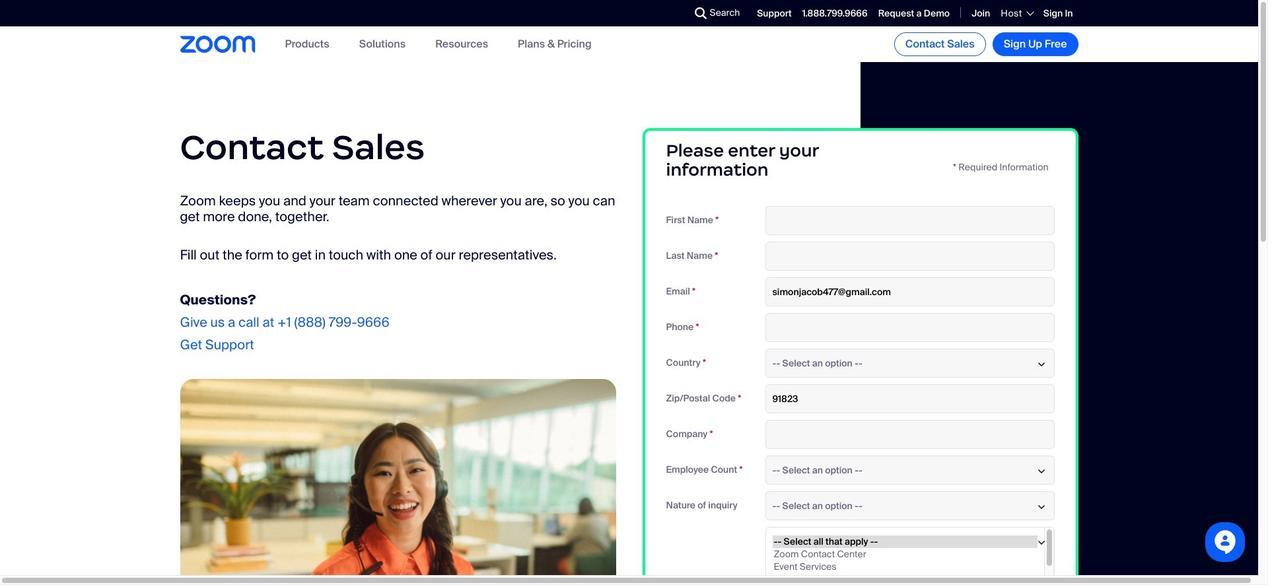 Task type: describe. For each thing, give the bounding box(es) containing it.
zoom logo image
[[180, 36, 255, 53]]

customer support agent image
[[180, 379, 616, 585]]

search image
[[695, 7, 707, 19]]



Task type: vqa. For each thing, say whether or not it's contained in the screenshot.
search field on the top right of the page
yes



Task type: locate. For each thing, give the bounding box(es) containing it.
email@yourcompany.com text field
[[765, 277, 1055, 306]]

search image
[[695, 7, 707, 19]]

None text field
[[765, 313, 1055, 342], [765, 420, 1055, 449], [765, 313, 1055, 342], [765, 420, 1055, 449]]

None search field
[[646, 3, 698, 24]]

None text field
[[765, 206, 1055, 235], [765, 242, 1055, 271], [765, 384, 1055, 413], [765, 206, 1055, 235], [765, 242, 1055, 271], [765, 384, 1055, 413]]



